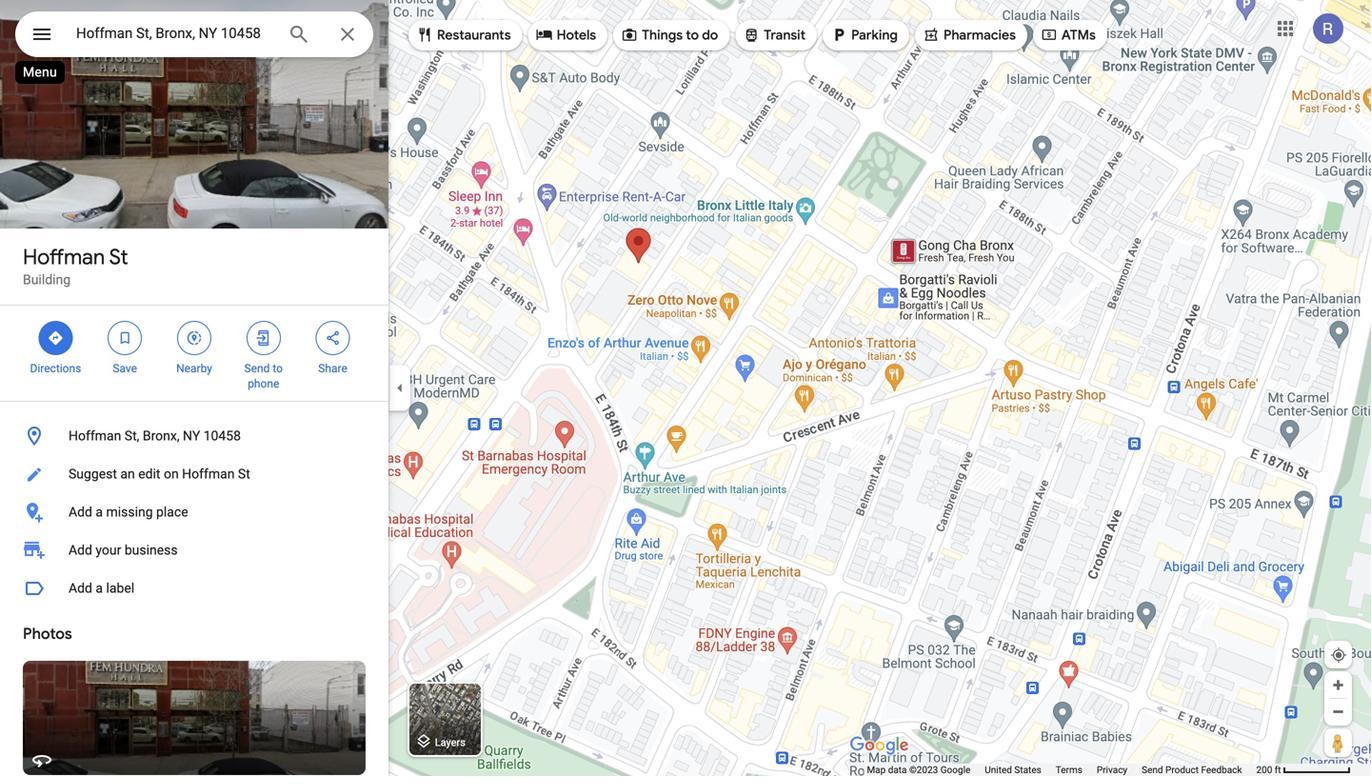 Task type: locate. For each thing, give the bounding box(es) containing it.
feedback
[[1202, 764, 1243, 776]]

footer inside google maps element
[[867, 764, 1257, 776]]

google account: ruby anderson  
(rubyanndersson@gmail.com) image
[[1314, 13, 1344, 44]]

add down suggest
[[69, 504, 92, 520]]

2 add from the top
[[69, 542, 92, 558]]

none field inside hoffman st, bronx, ny 10458 field
[[76, 22, 272, 45]]

0 horizontal spatial send
[[244, 362, 270, 375]]

to left do
[[686, 27, 699, 44]]

add your business link
[[0, 532, 389, 570]]

hoffman
[[23, 244, 105, 271], [69, 428, 121, 444], [182, 466, 235, 482]]

a left label
[[96, 581, 103, 596]]


[[255, 328, 272, 349]]

zoom in image
[[1332, 678, 1346, 692]]

add inside button
[[69, 581, 92, 596]]

a inside add a label button
[[96, 581, 103, 596]]

a for missing
[[96, 504, 103, 520]]

map
[[867, 764, 886, 776]]

2 vertical spatial hoffman
[[182, 466, 235, 482]]

1 vertical spatial a
[[96, 581, 103, 596]]

0 vertical spatial a
[[96, 504, 103, 520]]

footer containing map data ©2023 google
[[867, 764, 1257, 776]]

add
[[69, 504, 92, 520], [69, 542, 92, 558], [69, 581, 92, 596]]

a left missing
[[96, 504, 103, 520]]

0 horizontal spatial to
[[273, 362, 283, 375]]

add your business
[[69, 542, 178, 558]]


[[621, 24, 638, 45]]

1 a from the top
[[96, 504, 103, 520]]

2 vertical spatial add
[[69, 581, 92, 596]]

place
[[156, 504, 188, 520]]

2 a from the top
[[96, 581, 103, 596]]

0 vertical spatial to
[[686, 27, 699, 44]]


[[186, 328, 203, 349]]

hoffman st main content
[[0, 0, 389, 776]]

parking
[[852, 27, 898, 44]]

to up phone
[[273, 362, 283, 375]]

to
[[686, 27, 699, 44], [273, 362, 283, 375]]

st up 
[[109, 244, 128, 271]]

1 vertical spatial st
[[238, 466, 250, 482]]

bronx,
[[143, 428, 180, 444]]

1 vertical spatial hoffman
[[69, 428, 121, 444]]

add left label
[[69, 581, 92, 596]]

3 add from the top
[[69, 581, 92, 596]]

show your location image
[[1331, 647, 1348, 664]]

send product feedback
[[1142, 764, 1243, 776]]

hoffman up building
[[23, 244, 105, 271]]

phone
[[248, 377, 279, 391]]

0 vertical spatial add
[[69, 504, 92, 520]]

1 vertical spatial send
[[1142, 764, 1164, 776]]


[[47, 328, 64, 349]]


[[324, 328, 342, 349]]

©2023
[[910, 764, 939, 776]]

a inside add a missing place "button"
[[96, 504, 103, 520]]

hoffman left the st,
[[69, 428, 121, 444]]

to inside  things to do
[[686, 27, 699, 44]]

st
[[109, 244, 128, 271], [238, 466, 250, 482]]

missing
[[106, 504, 153, 520]]

add inside "button"
[[69, 504, 92, 520]]

footer
[[867, 764, 1257, 776]]

hoffman inside 'hoffman st, bronx, ny 10458' button
[[69, 428, 121, 444]]


[[116, 328, 134, 349]]

hoffman st building
[[23, 244, 128, 288]]

add left 'your'
[[69, 542, 92, 558]]

send up phone
[[244, 362, 270, 375]]

send left product
[[1142, 764, 1164, 776]]

add a label
[[69, 581, 134, 596]]

1 horizontal spatial send
[[1142, 764, 1164, 776]]

None field
[[76, 22, 272, 45]]

privacy button
[[1097, 764, 1128, 776]]

1 horizontal spatial st
[[238, 466, 250, 482]]

 restaurants
[[416, 24, 511, 45]]

1 vertical spatial add
[[69, 542, 92, 558]]

st down the 10458
[[238, 466, 250, 482]]

add a missing place button
[[0, 493, 389, 532]]

send for send to phone
[[244, 362, 270, 375]]

a
[[96, 504, 103, 520], [96, 581, 103, 596]]

0 vertical spatial st
[[109, 244, 128, 271]]

1 vertical spatial to
[[273, 362, 283, 375]]

on
[[164, 466, 179, 482]]

0 horizontal spatial st
[[109, 244, 128, 271]]

hoffman inside 'hoffman st building'
[[23, 244, 105, 271]]


[[30, 20, 53, 48]]

directions
[[30, 362, 81, 375]]

hoffman right on on the left of the page
[[182, 466, 235, 482]]

states
[[1015, 764, 1042, 776]]

 things to do
[[621, 24, 718, 45]]

terms
[[1056, 764, 1083, 776]]

save
[[113, 362, 137, 375]]

send inside button
[[1142, 764, 1164, 776]]

ny
[[183, 428, 200, 444]]

united states
[[985, 764, 1042, 776]]

send inside send to phone
[[244, 362, 270, 375]]

add for add a label
[[69, 581, 92, 596]]

200 ft
[[1257, 764, 1282, 776]]

collapse side panel image
[[390, 378, 411, 399]]

building
[[23, 272, 71, 288]]

hoffman inside suggest an edit on hoffman st button
[[182, 466, 235, 482]]


[[1041, 24, 1058, 45]]

data
[[888, 764, 907, 776]]

hotels
[[557, 27, 596, 44]]

0 vertical spatial send
[[244, 362, 270, 375]]

show street view coverage image
[[1325, 729, 1353, 757]]

send
[[244, 362, 270, 375], [1142, 764, 1164, 776]]

1 add from the top
[[69, 504, 92, 520]]

hoffman st, bronx, ny 10458
[[69, 428, 241, 444]]

0 vertical spatial hoffman
[[23, 244, 105, 271]]

1 horizontal spatial to
[[686, 27, 699, 44]]

10458
[[204, 428, 241, 444]]



Task type: describe. For each thing, give the bounding box(es) containing it.

[[831, 24, 848, 45]]

hoffman for st
[[23, 244, 105, 271]]

hoffman for st,
[[69, 428, 121, 444]]

add a label button
[[0, 570, 389, 608]]

nearby
[[176, 362, 212, 375]]

restaurants
[[437, 27, 511, 44]]

actions for hoffman st region
[[0, 306, 389, 401]]

st,
[[125, 428, 139, 444]]

 search field
[[15, 11, 373, 61]]

send for send product feedback
[[1142, 764, 1164, 776]]

add for add a missing place
[[69, 504, 92, 520]]


[[416, 24, 433, 45]]

st inside 'hoffman st building'
[[109, 244, 128, 271]]

layers
[[435, 737, 466, 749]]

edit
[[138, 466, 161, 482]]

united states button
[[985, 764, 1042, 776]]

things
[[642, 27, 683, 44]]

do
[[702, 27, 718, 44]]

share
[[318, 362, 348, 375]]

add a missing place
[[69, 504, 188, 520]]

st inside button
[[238, 466, 250, 482]]

zoom out image
[[1332, 705, 1346, 719]]

 pharmacies
[[923, 24, 1016, 45]]

google maps element
[[0, 0, 1372, 776]]

200
[[1257, 764, 1273, 776]]

label
[[106, 581, 134, 596]]

your
[[96, 542, 121, 558]]

 hotels
[[536, 24, 596, 45]]

add for add your business
[[69, 542, 92, 558]]

an
[[120, 466, 135, 482]]

to inside send to phone
[[273, 362, 283, 375]]

suggest an edit on hoffman st button
[[0, 455, 389, 493]]

send to phone
[[244, 362, 283, 391]]

pharmacies
[[944, 27, 1016, 44]]

photos
[[23, 624, 72, 644]]

terms button
[[1056, 764, 1083, 776]]

ft
[[1275, 764, 1282, 776]]

google
[[941, 764, 971, 776]]


[[536, 24, 553, 45]]

suggest an edit on hoffman st
[[69, 466, 250, 482]]

 transit
[[743, 24, 806, 45]]

 button
[[15, 11, 69, 61]]

map data ©2023 google
[[867, 764, 971, 776]]

 atms
[[1041, 24, 1096, 45]]

hoffman st, bronx, ny 10458 button
[[0, 417, 389, 455]]


[[923, 24, 940, 45]]

atms
[[1062, 27, 1096, 44]]

transit
[[764, 27, 806, 44]]

200 ft button
[[1257, 764, 1352, 776]]

product
[[1166, 764, 1199, 776]]

business
[[125, 542, 178, 558]]

 parking
[[831, 24, 898, 45]]

privacy
[[1097, 764, 1128, 776]]

a for label
[[96, 581, 103, 596]]

send product feedback button
[[1142, 764, 1243, 776]]


[[743, 24, 760, 45]]

Hoffman St, Bronx, NY 10458 field
[[15, 11, 373, 57]]

suggest
[[69, 466, 117, 482]]

united
[[985, 764, 1012, 776]]



Task type: vqa. For each thing, say whether or not it's contained in the screenshot.
second Nonstop flight. element from the bottom of the page
no



